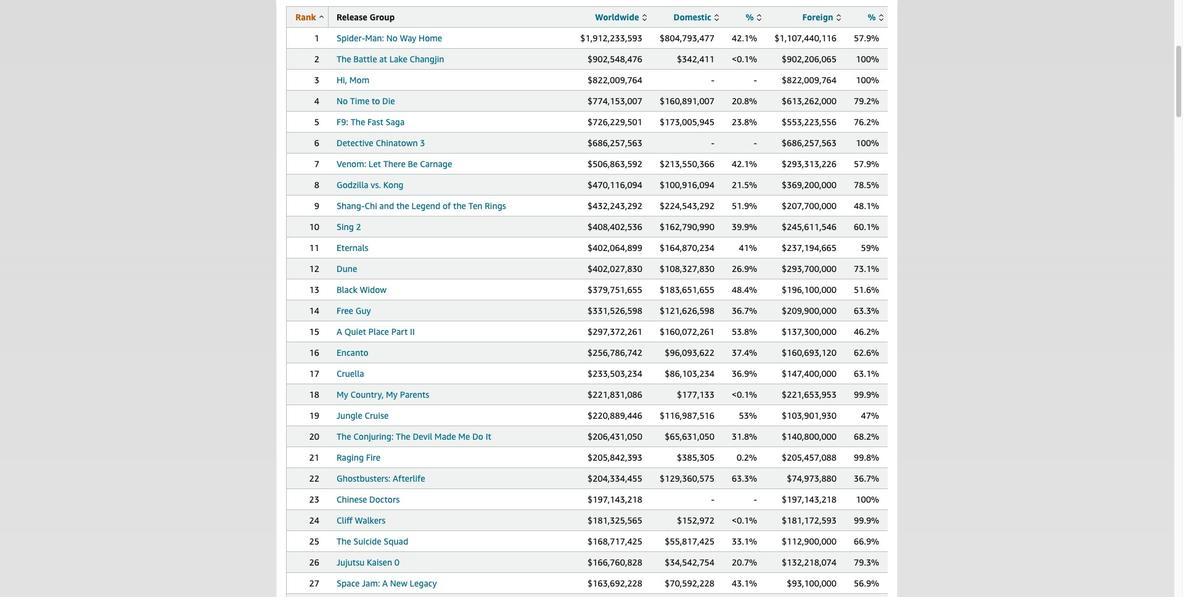Task type: describe. For each thing, give the bounding box(es) containing it.
quiet
[[345, 326, 366, 337]]

4
[[314, 96, 319, 106]]

foreign
[[803, 12, 834, 22]]

the suicide squad
[[337, 536, 408, 546]]

release
[[337, 12, 367, 22]]

42.1% for $804,793,477
[[732, 33, 758, 43]]

$726,229,501
[[588, 117, 643, 127]]

2 my from the left
[[386, 389, 398, 400]]

cliff walkers
[[337, 515, 386, 525]]

no time to die
[[337, 96, 395, 106]]

33.1%
[[732, 536, 758, 546]]

jam:
[[362, 578, 380, 588]]

53%
[[739, 410, 757, 421]]

62.6%
[[854, 347, 880, 358]]

$112,900,000
[[782, 536, 837, 546]]

2 % link from the left
[[868, 12, 884, 22]]

6
[[314, 138, 319, 148]]

black widow
[[337, 284, 387, 295]]

the battle at lake changjin
[[337, 54, 444, 64]]

0
[[395, 557, 400, 567]]

me
[[458, 431, 470, 442]]

the left devil
[[396, 431, 411, 442]]

- down 23.8%
[[754, 138, 757, 148]]

1 vertical spatial 3
[[420, 138, 425, 148]]

51.6%
[[854, 284, 880, 295]]

jujutsu
[[337, 557, 365, 567]]

$121,626,598
[[660, 305, 715, 316]]

fire
[[366, 452, 381, 463]]

1 $686,257,563 from the left
[[588, 138, 643, 148]]

no time to die link
[[337, 96, 395, 106]]

73.1%
[[854, 263, 880, 274]]

$342,411
[[677, 54, 715, 64]]

$196,100,000
[[782, 284, 837, 295]]

48.1%
[[854, 200, 880, 211]]

the conjuring: the devil made me do it
[[337, 431, 492, 442]]

encanto
[[337, 347, 369, 358]]

foreign link
[[803, 12, 841, 22]]

ii
[[410, 326, 415, 337]]

$613,262,000
[[782, 96, 837, 106]]

$221,831,086
[[588, 389, 643, 400]]

7
[[314, 159, 319, 169]]

domestic
[[674, 12, 712, 22]]

27
[[309, 578, 319, 588]]

18
[[309, 389, 319, 400]]

2 $822,009,764 from the left
[[782, 75, 837, 85]]

$385,305
[[677, 452, 715, 463]]

free
[[337, 305, 353, 316]]

60.1%
[[854, 221, 880, 232]]

$160,891,007
[[660, 96, 715, 106]]

- down $342,411
[[711, 75, 715, 85]]

raging fire link
[[337, 452, 381, 463]]

godzilla vs. kong link
[[337, 179, 404, 190]]

$1,107,440,116
[[775, 33, 837, 43]]

$1,912,233,593
[[581, 33, 643, 43]]

1 my from the left
[[337, 389, 348, 400]]

% for 1st % link from the right
[[868, 12, 876, 22]]

8
[[314, 179, 319, 190]]

a quiet place part ii link
[[337, 326, 415, 337]]

carnage
[[420, 159, 452, 169]]

black
[[337, 284, 358, 295]]

56.9%
[[854, 578, 880, 588]]

$103,901,930
[[782, 410, 837, 421]]

21
[[309, 452, 319, 463]]

venom: let there be carnage link
[[337, 159, 452, 169]]

ghostbusters:
[[337, 473, 391, 484]]

and
[[380, 200, 394, 211]]

0 vertical spatial 2
[[314, 54, 319, 64]]

space jam: a new legacy link
[[337, 578, 437, 588]]

1 vertical spatial 63.3%
[[732, 473, 758, 484]]

19
[[309, 410, 319, 421]]

$204,334,455
[[588, 473, 643, 484]]

the for conjuring:
[[337, 431, 351, 442]]

at
[[379, 54, 387, 64]]

16
[[309, 347, 319, 358]]

changjin
[[410, 54, 444, 64]]

37.4%
[[732, 347, 758, 358]]

encanto link
[[337, 347, 369, 358]]

<0.1% for $152,972
[[732, 515, 758, 525]]

1 the from the left
[[397, 200, 409, 211]]

space
[[337, 578, 360, 588]]

21.5%
[[732, 179, 758, 190]]

fast
[[368, 117, 384, 127]]

sing 2
[[337, 221, 361, 232]]

hi, mom
[[337, 75, 370, 85]]

$108,327,830
[[660, 263, 715, 274]]

$237,194,665
[[782, 242, 837, 253]]

godzilla
[[337, 179, 369, 190]]

$164,870,234
[[660, 242, 715, 253]]

jujutsu kaisen 0 link
[[337, 557, 400, 567]]

worldwide
[[595, 12, 639, 22]]

- up $213,550,366
[[711, 138, 715, 148]]

saga
[[386, 117, 405, 127]]

it
[[486, 431, 492, 442]]

suicide
[[354, 536, 382, 546]]

39.9%
[[732, 221, 758, 232]]

there
[[383, 159, 406, 169]]

12
[[309, 263, 319, 274]]

the right f9:
[[351, 117, 365, 127]]

conjuring:
[[354, 431, 394, 442]]

% for 1st % link
[[746, 12, 754, 22]]

99.9% for $181,172,593
[[854, 515, 880, 525]]



Task type: locate. For each thing, give the bounding box(es) containing it.
20.8%
[[732, 96, 758, 106]]

100% for $686,257,563
[[856, 138, 880, 148]]

0 horizontal spatial my
[[337, 389, 348, 400]]

1 $822,009,764 from the left
[[588, 75, 643, 85]]

$93,100,000
[[787, 578, 837, 588]]

1 horizontal spatial $822,009,764
[[782, 75, 837, 85]]

country,
[[351, 389, 384, 400]]

2 <0.1% from the top
[[732, 389, 758, 400]]

venom:
[[337, 159, 366, 169]]

42.1% for $213,550,366
[[732, 159, 758, 169]]

63.3% down 51.6%
[[854, 305, 880, 316]]

no left way
[[387, 33, 398, 43]]

$256,786,742
[[588, 347, 643, 358]]

$432,243,292
[[588, 200, 643, 211]]

ghostbusters: afterlife
[[337, 473, 425, 484]]

0 horizontal spatial 2
[[314, 54, 319, 64]]

$137,300,000
[[782, 326, 837, 337]]

$220,889,446
[[588, 410, 643, 421]]

31.8%
[[732, 431, 758, 442]]

worldwide link
[[595, 12, 647, 22]]

$197,143,218 down $204,334,455
[[588, 494, 643, 505]]

be
[[408, 159, 418, 169]]

a left new
[[382, 578, 388, 588]]

shang-chi and the legend of the ten rings link
[[337, 200, 506, 211]]

76.2%
[[854, 117, 880, 127]]

3 up 4
[[314, 75, 319, 85]]

1 horizontal spatial % link
[[868, 12, 884, 22]]

1 horizontal spatial $686,257,563
[[782, 138, 837, 148]]

1 99.9% from the top
[[854, 389, 880, 400]]

$221,653,953
[[782, 389, 837, 400]]

0 vertical spatial 99.9%
[[854, 389, 880, 400]]

my left the parents
[[386, 389, 398, 400]]

57.9% for $293,313,226
[[854, 159, 880, 169]]

cliff walkers link
[[337, 515, 386, 525]]

0 horizontal spatial $197,143,218
[[588, 494, 643, 505]]

hi, mom link
[[337, 75, 370, 85]]

1 horizontal spatial 63.3%
[[854, 305, 880, 316]]

0 horizontal spatial the
[[397, 200, 409, 211]]

$55,817,425
[[665, 536, 715, 546]]

100% for $822,009,764
[[856, 75, 880, 85]]

0 horizontal spatial 36.7%
[[732, 305, 758, 316]]

$160,693,120
[[782, 347, 837, 358]]

die
[[382, 96, 395, 106]]

% link right 'domestic' link
[[746, 12, 762, 22]]

0 horizontal spatial 63.3%
[[732, 473, 758, 484]]

1 vertical spatial a
[[382, 578, 388, 588]]

0 vertical spatial 3
[[314, 75, 319, 85]]

$553,223,556
[[782, 117, 837, 127]]

cliff
[[337, 515, 353, 525]]

0 horizontal spatial %
[[746, 12, 754, 22]]

78.5%
[[854, 179, 880, 190]]

2 vertical spatial <0.1%
[[732, 515, 758, 525]]

79.3%
[[854, 557, 880, 567]]

jujutsu kaisen 0
[[337, 557, 400, 567]]

2 right sing on the top
[[356, 221, 361, 232]]

23.8%
[[732, 117, 758, 127]]

<0.1% down 36.9% on the bottom
[[732, 389, 758, 400]]

- down 0.2%
[[754, 494, 757, 505]]

f9:
[[337, 117, 348, 127]]

dune
[[337, 263, 357, 274]]

new
[[390, 578, 408, 588]]

2 42.1% from the top
[[732, 159, 758, 169]]

- up 20.8%
[[754, 75, 757, 85]]

the for suicide
[[337, 536, 351, 546]]

2 % from the left
[[868, 12, 876, 22]]

57.9% up 78.5%
[[854, 159, 880, 169]]

1 vertical spatial 36.7%
[[854, 473, 880, 484]]

detective
[[337, 138, 374, 148]]

$183,651,655
[[660, 284, 715, 295]]

36.7% up 53.8%
[[732, 305, 758, 316]]

$297,372,261
[[588, 326, 643, 337]]

the for battle
[[337, 54, 351, 64]]

battle
[[354, 54, 377, 64]]

3 up carnage
[[420, 138, 425, 148]]

raging fire
[[337, 452, 381, 463]]

$173,005,945
[[660, 117, 715, 127]]

100% for $902,206,065
[[856, 54, 880, 64]]

2 99.9% from the top
[[854, 515, 880, 525]]

eternals
[[337, 242, 369, 253]]

99.9% down 63.1%
[[854, 389, 880, 400]]

0 vertical spatial <0.1%
[[732, 54, 758, 64]]

$686,257,563 down $726,229,501
[[588, 138, 643, 148]]

1 vertical spatial 42.1%
[[732, 159, 758, 169]]

0 vertical spatial 36.7%
[[732, 305, 758, 316]]

0 horizontal spatial a
[[337, 326, 342, 337]]

57.9% right $1,107,440,116
[[854, 33, 880, 43]]

no left time
[[337, 96, 348, 106]]

raging
[[337, 452, 364, 463]]

the down cliff
[[337, 536, 351, 546]]

1 horizontal spatial $197,143,218
[[782, 494, 837, 505]]

the right of
[[453, 200, 466, 211]]

3 <0.1% from the top
[[732, 515, 758, 525]]

$804,793,477
[[660, 33, 715, 43]]

99.9% up 66.9%
[[854, 515, 880, 525]]

57.9% for $1,107,440,116
[[854, 33, 880, 43]]

$206,431,050
[[588, 431, 643, 442]]

1 horizontal spatial %
[[868, 12, 876, 22]]

$162,790,990
[[660, 221, 715, 232]]

legacy
[[410, 578, 437, 588]]

2 100% from the top
[[856, 75, 880, 85]]

$140,800,000
[[782, 431, 837, 442]]

2 $686,257,563 from the left
[[782, 138, 837, 148]]

$205,842,393
[[588, 452, 643, 463]]

devil
[[413, 431, 432, 442]]

1 vertical spatial <0.1%
[[732, 389, 758, 400]]

1 horizontal spatial 2
[[356, 221, 361, 232]]

3
[[314, 75, 319, 85], [420, 138, 425, 148]]

no
[[387, 33, 398, 43], [337, 96, 348, 106]]

1 horizontal spatial my
[[386, 389, 398, 400]]

1 57.9% from the top
[[854, 33, 880, 43]]

1 horizontal spatial 36.7%
[[854, 473, 880, 484]]

36.9%
[[732, 368, 758, 379]]

$168,717,425
[[588, 536, 643, 546]]

0 horizontal spatial no
[[337, 96, 348, 106]]

f9: the fast saga
[[337, 117, 405, 127]]

cruella
[[337, 368, 364, 379]]

free guy link
[[337, 305, 371, 316]]

1 vertical spatial 57.9%
[[854, 159, 880, 169]]

1 vertical spatial 99.9%
[[854, 515, 880, 525]]

a left quiet
[[337, 326, 342, 337]]

<0.1% for $342,411
[[732, 54, 758, 64]]

let
[[369, 159, 381, 169]]

99.9% for $221,653,953
[[854, 389, 880, 400]]

42.1% right $804,793,477
[[732, 33, 758, 43]]

1 % link from the left
[[746, 12, 762, 22]]

$65,631,050
[[665, 431, 715, 442]]

<0.1% up 20.8%
[[732, 54, 758, 64]]

0 vertical spatial no
[[387, 33, 398, 43]]

the conjuring: the devil made me do it link
[[337, 431, 492, 442]]

11
[[309, 242, 319, 253]]

63.3% down 0.2%
[[732, 473, 758, 484]]

1 horizontal spatial the
[[453, 200, 466, 211]]

$224,543,292
[[660, 200, 715, 211]]

<0.1% up "33.1%"
[[732, 515, 758, 525]]

0 horizontal spatial $822,009,764
[[588, 75, 643, 85]]

42.1% up 21.5%
[[732, 159, 758, 169]]

%
[[746, 12, 754, 22], [868, 12, 876, 22]]

2 the from the left
[[453, 200, 466, 211]]

my up the jungle
[[337, 389, 348, 400]]

0 horizontal spatial 3
[[314, 75, 319, 85]]

0 vertical spatial 63.3%
[[854, 305, 880, 316]]

1 horizontal spatial 3
[[420, 138, 425, 148]]

cruella link
[[337, 368, 364, 379]]

squad
[[384, 536, 408, 546]]

0 vertical spatial 57.9%
[[854, 33, 880, 43]]

shang-
[[337, 200, 365, 211]]

% right foreign link
[[868, 12, 876, 22]]

26
[[309, 557, 319, 567]]

the right and
[[397, 200, 409, 211]]

$207,700,000
[[782, 200, 837, 211]]

- up $152,972
[[711, 494, 715, 505]]

0 horizontal spatial $686,257,563
[[588, 138, 643, 148]]

100% for $197,143,218
[[856, 494, 880, 505]]

lake
[[390, 54, 408, 64]]

made
[[435, 431, 456, 442]]

$233,503,234
[[588, 368, 643, 379]]

the down the jungle
[[337, 431, 351, 442]]

36.7% down 99.8%
[[854, 473, 880, 484]]

10
[[309, 221, 319, 232]]

the up hi,
[[337, 54, 351, 64]]

1 vertical spatial no
[[337, 96, 348, 106]]

1 % from the left
[[746, 12, 754, 22]]

part
[[391, 326, 408, 337]]

$686,257,563 up $293,313,226 at the top right
[[782, 138, 837, 148]]

spider-
[[337, 33, 365, 43]]

4 100% from the top
[[856, 494, 880, 505]]

3 100% from the top
[[856, 138, 880, 148]]

% right 'domestic' link
[[746, 12, 754, 22]]

2 57.9% from the top
[[854, 159, 880, 169]]

1 horizontal spatial no
[[387, 33, 398, 43]]

rank
[[296, 12, 316, 22], [296, 12, 316, 22]]

0.2%
[[737, 452, 757, 463]]

detective chinatown 3 link
[[337, 138, 425, 148]]

ghostbusters: afterlife link
[[337, 473, 425, 484]]

$166,760,828
[[588, 557, 643, 567]]

1 42.1% from the top
[[732, 33, 758, 43]]

1 $197,143,218 from the left
[[588, 494, 643, 505]]

1 100% from the top
[[856, 54, 880, 64]]

0 vertical spatial a
[[337, 326, 342, 337]]

1 <0.1% from the top
[[732, 54, 758, 64]]

2 $197,143,218 from the left
[[782, 494, 837, 505]]

1 horizontal spatial a
[[382, 578, 388, 588]]

$822,009,764 up the $613,262,000
[[782, 75, 837, 85]]

42.1%
[[732, 33, 758, 43], [732, 159, 758, 169]]

$822,009,764 down $902,548,476
[[588, 75, 643, 85]]

0 vertical spatial 42.1%
[[732, 33, 758, 43]]

2 down '1'
[[314, 54, 319, 64]]

$197,143,218 up $181,172,593
[[782, 494, 837, 505]]

% link right foreign link
[[868, 12, 884, 22]]

<0.1% for $177,133
[[732, 389, 758, 400]]

$402,027,830
[[588, 263, 643, 274]]

26.9%
[[732, 263, 758, 274]]

25
[[309, 536, 319, 546]]

place
[[369, 326, 389, 337]]

space jam: a new legacy
[[337, 578, 437, 588]]

1 vertical spatial 2
[[356, 221, 361, 232]]

14
[[309, 305, 319, 316]]

0 horizontal spatial % link
[[746, 12, 762, 22]]



Task type: vqa. For each thing, say whether or not it's contained in the screenshot.


